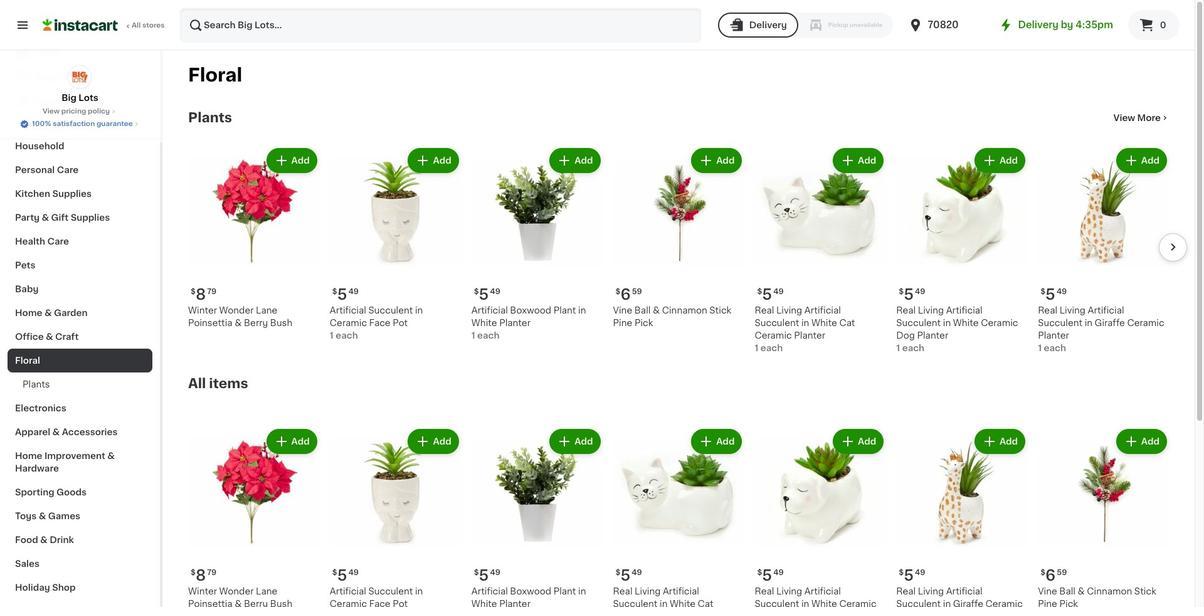 Task type: describe. For each thing, give the bounding box(es) containing it.
real for real living artificial succulent in white ca
[[614, 587, 633, 596]]

gift
[[51, 213, 69, 222]]

1 horizontal spatial plants
[[188, 111, 232, 124]]

items
[[209, 377, 248, 390]]

living for real living artificial succulent in giraffe ceramic planter 1 each
[[1060, 306, 1086, 315]]

policy
[[88, 108, 110, 115]]

70820
[[929, 20, 959, 29]]

big
[[62, 94, 76, 102]]

pricing
[[61, 108, 86, 115]]

Search field
[[181, 9, 701, 41]]

apparel & accessories link
[[8, 420, 153, 444]]

office & craft
[[15, 333, 79, 341]]

5 up real living artificial succulent in white cerami
[[763, 569, 773, 583]]

sporting goods
[[15, 488, 87, 497]]

succulent inside artificial succulent in ceramic face pot
[[369, 587, 413, 596]]

big lots logo image
[[68, 65, 92, 89]]

in inside artificial boxwood plant in white planter 1 each
[[579, 306, 586, 315]]

real living artificial succulent in giraffe ceramic planter 1 each
[[1039, 306, 1165, 353]]

$ 5 49 up 'dog' at the bottom
[[900, 287, 926, 302]]

real living artificial succulent in giraffe cerami
[[897, 587, 1024, 608]]

8 for 5
[[196, 569, 206, 583]]

winter wonder lane poinsettia & berry bush for 5
[[188, 587, 293, 608]]

succulent for real living artificial succulent in white ca
[[614, 600, 658, 608]]

delivery button
[[718, 13, 799, 38]]

79 for 5
[[207, 569, 217, 577]]

party & gift supplies
[[15, 213, 110, 222]]

holiday
[[15, 584, 50, 592]]

buy
[[35, 72, 53, 81]]

real for real living artificial succulent in white cerami
[[755, 587, 775, 596]]

1 vertical spatial ball
[[1060, 587, 1076, 596]]

in inside 'real living artificial succulent in giraffe cerami'
[[944, 600, 952, 608]]

artificial succulent in ceramic face pot 1 each
[[330, 306, 423, 340]]

artificial inside "artificial boxwood plant in white planter"
[[472, 587, 508, 596]]

lists link
[[8, 89, 153, 114]]

sales
[[15, 560, 40, 569]]

real living artificial succulent in white ca
[[614, 587, 714, 608]]

1 horizontal spatial plants link
[[188, 110, 232, 126]]

cat
[[840, 319, 856, 328]]

artificial inside real living artificial succulent in white cat ceramic planter 1 each
[[805, 306, 842, 315]]

real for real living artificial succulent in white cat ceramic planter 1 each
[[755, 306, 775, 315]]

shop link
[[8, 39, 153, 64]]

artificial inside real living artificial succulent in white ca
[[663, 587, 700, 596]]

games
[[48, 512, 80, 521]]

garden
[[54, 309, 88, 318]]

it
[[55, 72, 61, 81]]

$ 5 49 up artificial succulent in ceramic face pot 1 each
[[333, 287, 359, 302]]

artificial succulent in ceramic face pot
[[330, 587, 423, 608]]

49 up real living artificial succulent in giraffe ceramic planter 1 each
[[1057, 288, 1068, 296]]

buy it again
[[35, 72, 88, 81]]

1 horizontal spatial stick
[[1135, 587, 1157, 596]]

dog
[[897, 331, 916, 340]]

apparel
[[15, 428, 50, 437]]

succulent inside artificial succulent in ceramic face pot 1 each
[[369, 306, 413, 315]]

0 vertical spatial supplies
[[52, 190, 92, 198]]

view for all items
[[1114, 114, 1136, 122]]

personal care
[[15, 166, 79, 174]]

home improvement & hardware link
[[8, 444, 153, 481]]

bush for 6
[[270, 319, 293, 328]]

0 vertical spatial floral
[[188, 66, 242, 84]]

party & gift supplies link
[[8, 206, 153, 230]]

delivery for delivery by 4:35pm
[[1019, 20, 1059, 29]]

succulent for real living artificial succulent in giraffe cerami
[[897, 600, 942, 608]]

in inside artificial succulent in ceramic face pot
[[415, 587, 423, 596]]

boxwood for artificial boxwood plant in white planter 1 each
[[510, 306, 552, 315]]

pets
[[15, 261, 35, 270]]

ceramic inside artificial succulent in ceramic face pot 1 each
[[330, 319, 367, 328]]

each inside artificial boxwood plant in white planter 1 each
[[478, 331, 500, 340]]

succulent for real living artificial succulent in white cat ceramic planter 1 each
[[755, 319, 800, 328]]

lots
[[79, 94, 98, 102]]

$ 5 49 up real living artificial succulent in white cat ceramic planter 1 each
[[758, 287, 784, 302]]

artificial inside real living artificial succulent in giraffe ceramic planter 1 each
[[1089, 306, 1125, 315]]

pick inside "item carousel" 'region'
[[635, 319, 654, 328]]

& inside office & craft link
[[46, 333, 53, 341]]

floral link
[[8, 349, 153, 373]]

home for home improvement & hardware
[[15, 452, 42, 461]]

wonder for 5
[[219, 587, 254, 596]]

lists
[[35, 97, 57, 106]]

personal care link
[[8, 158, 153, 182]]

toys & games
[[15, 512, 80, 521]]

living for real living artificial succulent in white ceramic dog planter 1 each
[[919, 306, 945, 315]]

poinsettia for 5
[[188, 600, 233, 608]]

by
[[1062, 20, 1074, 29]]

white for real living artificial succulent in white ceramic dog planter 1 each
[[954, 319, 979, 328]]

artificial inside real living artificial succulent in white cerami
[[805, 587, 842, 596]]

living for real living artificial succulent in white ca
[[635, 587, 661, 596]]

5 up artificial succulent in ceramic face pot
[[337, 569, 347, 583]]

living for real living artificial succulent in white cat ceramic planter 1 each
[[777, 306, 803, 315]]

delivery by 4:35pm
[[1019, 20, 1114, 29]]

care for personal care
[[57, 166, 79, 174]]

baby link
[[8, 277, 153, 301]]

view more link
[[1114, 112, 1170, 124]]

satisfaction
[[53, 120, 95, 127]]

pets link
[[8, 254, 153, 277]]

giraffe for real living artificial succulent in giraffe cerami
[[954, 600, 984, 608]]

49 up artificial boxwood plant in white planter 1 each at the left
[[490, 288, 501, 296]]

delivery for delivery
[[750, 21, 788, 29]]

health care
[[15, 237, 69, 246]]

1 vertical spatial pine
[[1039, 600, 1058, 608]]

care for health care
[[47, 237, 69, 246]]

all for all items
[[188, 377, 206, 390]]

& inside apparel & accessories link
[[52, 428, 60, 437]]

8 for 6
[[196, 287, 206, 302]]

& inside home & garden link
[[45, 309, 52, 318]]

5 up 'real living artificial succulent in giraffe cerami'
[[904, 569, 914, 583]]

electronics link
[[8, 397, 153, 420]]

& inside home improvement & hardware
[[108, 452, 115, 461]]

personal
[[15, 166, 55, 174]]

kitchen supplies link
[[8, 182, 153, 206]]

79 for 6
[[207, 288, 217, 296]]

hardware
[[15, 464, 59, 473]]

real living artificial succulent in white cat ceramic planter 1 each
[[755, 306, 856, 353]]

real for real living artificial succulent in white ceramic dog planter 1 each
[[897, 306, 916, 315]]

plant for artificial boxwood plant in white planter 1 each
[[554, 306, 576, 315]]

planter inside real living artificial succulent in giraffe ceramic planter 1 each
[[1039, 331, 1070, 340]]

6 inside "item carousel" 'region'
[[621, 287, 631, 302]]

food & drink link
[[8, 528, 153, 552]]

sporting
[[15, 488, 54, 497]]

health care link
[[8, 230, 153, 254]]

stores
[[142, 22, 165, 29]]

1 vertical spatial $ 6 59
[[1041, 569, 1068, 583]]

artificial inside 'real living artificial succulent in giraffe cerami'
[[947, 587, 983, 596]]

0
[[1161, 21, 1167, 29]]

view pricing policy link
[[43, 107, 117, 117]]

ceramic inside artificial succulent in ceramic face pot
[[330, 600, 367, 608]]

4:35pm
[[1076, 20, 1114, 29]]

1 horizontal spatial 59
[[1058, 569, 1068, 577]]

white inside "artificial boxwood plant in white planter"
[[472, 600, 497, 608]]

service type group
[[718, 13, 893, 38]]

70820 button
[[908, 8, 984, 43]]

49 up 'real living artificial succulent in giraffe cerami'
[[916, 569, 926, 577]]

ball inside "item carousel" 'region'
[[635, 306, 651, 315]]

improvement
[[45, 452, 105, 461]]

food
[[15, 536, 38, 545]]

artificial boxwood plant in white planter
[[472, 587, 586, 608]]

big lots
[[62, 94, 98, 102]]

plants inside 'link'
[[23, 380, 50, 389]]

again
[[63, 72, 88, 81]]

buy it again link
[[8, 64, 153, 89]]

5 up artificial boxwood plant in white planter 1 each at the left
[[479, 287, 489, 302]]

$ 5 49 up real living artificial succulent in white ca
[[616, 569, 643, 583]]

pot for artificial succulent in ceramic face pot
[[393, 600, 408, 608]]

$ 5 49 up real living artificial succulent in white cerami
[[758, 569, 784, 583]]

toys
[[15, 512, 37, 521]]

living for real living artificial succulent in white cerami
[[777, 587, 803, 596]]

goods
[[57, 488, 87, 497]]

100%
[[32, 120, 51, 127]]

planter inside real living artificial succulent in white ceramic dog planter 1 each
[[918, 331, 949, 340]]

kitchen supplies
[[15, 190, 92, 198]]

& inside the toys & games link
[[39, 512, 46, 521]]

59 inside "item carousel" 'region'
[[632, 288, 643, 296]]

49 up real living artificial succulent in white cat ceramic planter 1 each
[[774, 288, 784, 296]]

0 vertical spatial shop
[[35, 47, 59, 56]]



Task type: locate. For each thing, give the bounding box(es) containing it.
$ 5 49 up real living artificial succulent in giraffe ceramic planter 1 each
[[1041, 287, 1068, 302]]

living inside real living artificial succulent in white cerami
[[777, 587, 803, 596]]

succulent inside real living artificial succulent in giraffe ceramic planter 1 each
[[1039, 319, 1083, 328]]

& inside food & drink link
[[40, 536, 48, 545]]

real
[[755, 306, 775, 315], [897, 306, 916, 315], [1039, 306, 1058, 315], [614, 587, 633, 596], [755, 587, 775, 596], [897, 587, 916, 596]]

1 vertical spatial supplies
[[71, 213, 110, 222]]

1 vertical spatial bush
[[270, 600, 293, 608]]

1 horizontal spatial pine
[[1039, 600, 1058, 608]]

all
[[132, 22, 141, 29], [188, 377, 206, 390]]

artificial inside artificial boxwood plant in white planter 1 each
[[472, 306, 508, 315]]

care inside the health care link
[[47, 237, 69, 246]]

succulent for real living artificial succulent in white ceramic dog planter 1 each
[[897, 319, 942, 328]]

1 boxwood from the top
[[510, 306, 552, 315]]

1 vertical spatial vine ball & cinnamon stick pine pick
[[1039, 587, 1157, 608]]

$
[[191, 288, 196, 296], [333, 288, 337, 296], [474, 288, 479, 296], [616, 288, 621, 296], [758, 288, 763, 296], [900, 288, 904, 296], [1041, 288, 1046, 296], [191, 569, 196, 577], [333, 569, 337, 577], [474, 569, 479, 577], [616, 569, 621, 577], [758, 569, 763, 577], [900, 569, 904, 577], [1041, 569, 1046, 577]]

0 vertical spatial 59
[[632, 288, 643, 296]]

accessories
[[62, 428, 118, 437]]

0 horizontal spatial ball
[[635, 306, 651, 315]]

household link
[[8, 134, 153, 158]]

0 vertical spatial stick
[[710, 306, 732, 315]]

2 8 from the top
[[196, 569, 206, 583]]

49 up real living artificial succulent in white cerami
[[774, 569, 784, 577]]

bush for 5
[[270, 600, 293, 608]]

real inside real living artificial succulent in white ceramic dog planter 1 each
[[897, 306, 916, 315]]

living
[[777, 306, 803, 315], [919, 306, 945, 315], [1060, 306, 1086, 315], [635, 587, 661, 596], [777, 587, 803, 596], [919, 587, 945, 596]]

1 horizontal spatial floral
[[188, 66, 242, 84]]

care inside personal care link
[[57, 166, 79, 174]]

2 wonder from the top
[[219, 587, 254, 596]]

1 winter from the top
[[188, 306, 217, 315]]

real inside real living artificial succulent in white ca
[[614, 587, 633, 596]]

ceramic inside real living artificial succulent in giraffe ceramic planter 1 each
[[1128, 319, 1165, 328]]

0 button
[[1129, 10, 1181, 40]]

all left stores
[[132, 22, 141, 29]]

1 vertical spatial giraffe
[[954, 600, 984, 608]]

49 up artificial succulent in ceramic face pot
[[349, 569, 359, 577]]

boxwood for artificial boxwood plant in white planter
[[510, 587, 552, 596]]

1 vertical spatial pot
[[393, 600, 408, 608]]

0 horizontal spatial vine
[[614, 306, 633, 315]]

2 boxwood from the top
[[510, 587, 552, 596]]

cinnamon inside "item carousel" 'region'
[[663, 306, 708, 315]]

all items
[[188, 377, 248, 390]]

1 horizontal spatial vine ball & cinnamon stick pine pick
[[1039, 587, 1157, 608]]

view pricing policy
[[43, 108, 110, 115]]

$ 8 79 for 6
[[191, 287, 217, 302]]

0 vertical spatial pine
[[614, 319, 633, 328]]

vine ball & cinnamon stick pine pick inside "item carousel" 'region'
[[614, 306, 732, 328]]

living inside real living artificial succulent in white ca
[[635, 587, 661, 596]]

2 plant from the top
[[554, 587, 576, 596]]

49 up "artificial boxwood plant in white planter" on the left bottom
[[490, 569, 501, 577]]

winter wonder lane poinsettia & berry bush for 6
[[188, 306, 293, 328]]

home up hardware
[[15, 452, 42, 461]]

2 winter wonder lane poinsettia & berry bush from the top
[[188, 587, 293, 608]]

1 vertical spatial home
[[15, 452, 42, 461]]

0 vertical spatial home
[[15, 309, 42, 318]]

1 horizontal spatial delivery
[[1019, 20, 1059, 29]]

0 vertical spatial boxwood
[[510, 306, 552, 315]]

1 winter wonder lane poinsettia & berry bush from the top
[[188, 306, 293, 328]]

succulent inside real living artificial succulent in white ceramic dog planter 1 each
[[897, 319, 942, 328]]

ceramic inside real living artificial succulent in white ceramic dog planter 1 each
[[982, 319, 1019, 328]]

0 vertical spatial wonder
[[219, 306, 254, 315]]

in inside "artificial boxwood plant in white planter"
[[579, 587, 586, 596]]

100% satisfaction guarantee
[[32, 120, 133, 127]]

home & garden
[[15, 309, 88, 318]]

1 horizontal spatial cinnamon
[[1088, 587, 1133, 596]]

1 vertical spatial $ 8 79
[[191, 569, 217, 583]]

$ 8 79 inside "item carousel" 'region'
[[191, 287, 217, 302]]

pot inside artificial succulent in ceramic face pot 1 each
[[393, 319, 408, 328]]

0 vertical spatial bush
[[270, 319, 293, 328]]

1 horizontal spatial $ 6 59
[[1041, 569, 1068, 583]]

real inside real living artificial succulent in white cat ceramic planter 1 each
[[755, 306, 775, 315]]

None search field
[[179, 8, 702, 43]]

add
[[292, 156, 310, 165], [433, 156, 452, 165], [575, 156, 593, 165], [717, 156, 735, 165], [859, 156, 877, 165], [1000, 156, 1019, 165], [1142, 156, 1160, 165], [292, 437, 310, 446], [433, 437, 452, 446], [575, 437, 593, 446], [717, 437, 735, 446], [859, 437, 877, 446], [1000, 437, 1019, 446], [1142, 437, 1160, 446]]

79 inside "item carousel" 'region'
[[207, 288, 217, 296]]

real for real living artificial succulent in giraffe ceramic planter 1 each
[[1039, 306, 1058, 315]]

1 $ 8 79 from the top
[[191, 287, 217, 302]]

1 vertical spatial face
[[369, 600, 391, 608]]

succulent for real living artificial succulent in giraffe ceramic planter 1 each
[[1039, 319, 1083, 328]]

living for real living artificial succulent in giraffe cerami
[[919, 587, 945, 596]]

$ 5 49 up artificial boxwood plant in white planter 1 each at the left
[[474, 287, 501, 302]]

giraffe inside real living artificial succulent in giraffe ceramic planter 1 each
[[1096, 319, 1126, 328]]

1 vertical spatial 79
[[207, 569, 217, 577]]

artificial
[[330, 306, 366, 315], [472, 306, 508, 315], [805, 306, 842, 315], [947, 306, 983, 315], [1089, 306, 1125, 315], [330, 587, 366, 596], [472, 587, 508, 596], [663, 587, 700, 596], [805, 587, 842, 596], [947, 587, 983, 596]]

0 horizontal spatial delivery
[[750, 21, 788, 29]]

$ 5 49 up artificial succulent in ceramic face pot
[[333, 569, 359, 583]]

0 horizontal spatial pine
[[614, 319, 633, 328]]

shop up buy
[[35, 47, 59, 56]]

food & drink
[[15, 536, 74, 545]]

0 vertical spatial 6
[[621, 287, 631, 302]]

1 horizontal spatial 6
[[1046, 569, 1056, 583]]

home up office
[[15, 309, 42, 318]]

1 vertical spatial vine
[[1039, 587, 1058, 596]]

planter inside artificial boxwood plant in white planter 1 each
[[500, 319, 531, 328]]

face inside artificial succulent in ceramic face pot
[[369, 600, 391, 608]]

lane for 6
[[256, 306, 278, 315]]

0 vertical spatial giraffe
[[1096, 319, 1126, 328]]

0 vertical spatial 8
[[196, 287, 206, 302]]

vine ball & cinnamon stick pine pick
[[614, 306, 732, 328], [1039, 587, 1157, 608]]

1 vertical spatial cinnamon
[[1088, 587, 1133, 596]]

all stores link
[[43, 8, 166, 43]]

&
[[42, 213, 49, 222], [653, 306, 660, 315], [45, 309, 52, 318], [235, 319, 242, 328], [46, 333, 53, 341], [52, 428, 60, 437], [108, 452, 115, 461], [39, 512, 46, 521], [40, 536, 48, 545], [1079, 587, 1086, 596], [235, 600, 242, 608]]

1 vertical spatial plants link
[[8, 373, 153, 397]]

view down lists
[[43, 108, 60, 115]]

1
[[330, 331, 334, 340], [472, 331, 476, 340], [755, 344, 759, 353], [897, 344, 901, 353], [1039, 344, 1043, 353]]

pine
[[614, 319, 633, 328], [1039, 600, 1058, 608]]

& inside the party & gift supplies link
[[42, 213, 49, 222]]

0 vertical spatial cinnamon
[[663, 306, 708, 315]]

living inside 'real living artificial succulent in giraffe cerami'
[[919, 587, 945, 596]]

0 vertical spatial lane
[[256, 306, 278, 315]]

real for real living artificial succulent in giraffe cerami
[[897, 587, 916, 596]]

berry for 5
[[244, 600, 268, 608]]

1 poinsettia from the top
[[188, 319, 233, 328]]

1 8 from the top
[[196, 287, 206, 302]]

$ 6 59 inside "item carousel" 'region'
[[616, 287, 643, 302]]

1 vertical spatial shop
[[52, 584, 76, 592]]

2 bush from the top
[[270, 600, 293, 608]]

pick
[[635, 319, 654, 328], [1060, 600, 1079, 608]]

face
[[369, 319, 391, 328], [369, 600, 391, 608]]

$ 5 49 up 'real living artificial succulent in giraffe cerami'
[[900, 569, 926, 583]]

winter inside "item carousel" 'region'
[[188, 306, 217, 315]]

more
[[1138, 114, 1162, 122]]

5 up real living artificial succulent in white ca
[[621, 569, 631, 583]]

0 horizontal spatial pick
[[635, 319, 654, 328]]

59
[[632, 288, 643, 296], [1058, 569, 1068, 577]]

office & craft link
[[8, 325, 153, 349]]

0 vertical spatial $ 8 79
[[191, 287, 217, 302]]

winter wonder lane poinsettia & berry bush
[[188, 306, 293, 328], [188, 587, 293, 608]]

1 vertical spatial plant
[[554, 587, 576, 596]]

1 home from the top
[[15, 309, 42, 318]]

winter wonder lane poinsettia & berry bush inside "item carousel" 'region'
[[188, 306, 293, 328]]

party
[[15, 213, 40, 222]]

delivery by 4:35pm link
[[999, 18, 1114, 33]]

1 berry from the top
[[244, 319, 268, 328]]

0 vertical spatial pick
[[635, 319, 654, 328]]

$ 5 49
[[333, 287, 359, 302], [474, 287, 501, 302], [758, 287, 784, 302], [900, 287, 926, 302], [1041, 287, 1068, 302], [333, 569, 359, 583], [474, 569, 501, 583], [616, 569, 643, 583], [758, 569, 784, 583], [900, 569, 926, 583]]

white for real living artificial succulent in white cat ceramic planter 1 each
[[812, 319, 838, 328]]

ceramic
[[330, 319, 367, 328], [982, 319, 1019, 328], [1128, 319, 1165, 328], [755, 331, 792, 340], [330, 600, 367, 608]]

white inside real living artificial succulent in white ceramic dog planter 1 each
[[954, 319, 979, 328]]

all left items
[[188, 377, 206, 390]]

home improvement & hardware
[[15, 452, 115, 473]]

in inside real living artificial succulent in white cerami
[[802, 600, 810, 608]]

0 horizontal spatial stick
[[710, 306, 732, 315]]

berry
[[244, 319, 268, 328], [244, 600, 268, 608]]

supplies down personal care link
[[52, 190, 92, 198]]

wonder for 6
[[219, 306, 254, 315]]

lane for 5
[[256, 587, 278, 596]]

0 vertical spatial vine
[[614, 306, 633, 315]]

5 up real living artificial succulent in giraffe ceramic planter 1 each
[[1046, 287, 1056, 302]]

floral inside floral link
[[15, 356, 40, 365]]

artificial inside real living artificial succulent in white ceramic dog planter 1 each
[[947, 306, 983, 315]]

pine inside "item carousel" 'region'
[[614, 319, 633, 328]]

each inside artificial succulent in ceramic face pot 1 each
[[336, 331, 358, 340]]

49 up artificial succulent in ceramic face pot 1 each
[[349, 288, 359, 296]]

vine inside "item carousel" 'region'
[[614, 306, 633, 315]]

succulent inside real living artificial succulent in white cerami
[[755, 600, 800, 608]]

0 vertical spatial plants link
[[188, 110, 232, 126]]

1 vertical spatial 8
[[196, 569, 206, 583]]

1 vertical spatial all
[[188, 377, 206, 390]]

each inside real living artificial succulent in giraffe ceramic planter 1 each
[[1045, 344, 1067, 353]]

plant inside artificial boxwood plant in white planter 1 each
[[554, 306, 576, 315]]

49 up real living artificial succulent in white ceramic dog planter 1 each
[[916, 288, 926, 296]]

2 home from the top
[[15, 452, 42, 461]]

bush
[[270, 319, 293, 328], [270, 600, 293, 608]]

5 up "artificial boxwood plant in white planter" on the left bottom
[[479, 569, 489, 583]]

8 inside "item carousel" 'region'
[[196, 287, 206, 302]]

0 vertical spatial vine ball & cinnamon stick pine pick
[[614, 306, 732, 328]]

planter inside real living artificial succulent in white cat ceramic planter 1 each
[[795, 331, 826, 340]]

white for real living artificial succulent in white ca
[[670, 600, 696, 608]]

face for artificial succulent in ceramic face pot
[[369, 600, 391, 608]]

0 horizontal spatial floral
[[15, 356, 40, 365]]

household
[[15, 142, 64, 151]]

planter inside "artificial boxwood plant in white planter"
[[500, 600, 531, 608]]

each inside real living artificial succulent in white ceramic dog planter 1 each
[[903, 344, 925, 353]]

1 vertical spatial floral
[[15, 356, 40, 365]]

giraffe inside 'real living artificial succulent in giraffe cerami'
[[954, 600, 984, 608]]

planter
[[500, 319, 531, 328], [795, 331, 826, 340], [918, 331, 949, 340], [1039, 331, 1070, 340], [500, 600, 531, 608]]

$ 5 49 up "artificial boxwood plant in white planter" on the left bottom
[[474, 569, 501, 583]]

ceramic inside real living artificial succulent in white cat ceramic planter 1 each
[[755, 331, 792, 340]]

health
[[15, 237, 45, 246]]

1 horizontal spatial all
[[188, 377, 206, 390]]

1 vertical spatial poinsettia
[[188, 600, 233, 608]]

2 lane from the top
[[256, 587, 278, 596]]

0 horizontal spatial $ 6 59
[[616, 287, 643, 302]]

2 pot from the top
[[393, 600, 408, 608]]

1 vertical spatial boxwood
[[510, 587, 552, 596]]

0 horizontal spatial plants link
[[8, 373, 153, 397]]

succulent for real living artificial succulent in white cerami
[[755, 600, 800, 608]]

home & garden link
[[8, 301, 153, 325]]

2 79 from the top
[[207, 569, 217, 577]]

care down the gift
[[47, 237, 69, 246]]

1 vertical spatial lane
[[256, 587, 278, 596]]

poinsettia for 6
[[188, 319, 233, 328]]

poinsettia inside "item carousel" 'region'
[[188, 319, 233, 328]]

living inside real living artificial succulent in white cat ceramic planter 1 each
[[777, 306, 803, 315]]

6
[[621, 287, 631, 302], [1046, 569, 1056, 583]]

view
[[43, 108, 60, 115], [1114, 114, 1136, 122]]

in inside artificial succulent in ceramic face pot 1 each
[[415, 306, 423, 315]]

view for floral
[[43, 108, 60, 115]]

holiday shop link
[[8, 576, 153, 600]]

real inside real living artificial succulent in white cerami
[[755, 587, 775, 596]]

white inside real living artificial succulent in white cerami
[[812, 600, 838, 608]]

0 vertical spatial pot
[[393, 319, 408, 328]]

office
[[15, 333, 44, 341]]

wonder
[[219, 306, 254, 315], [219, 587, 254, 596]]

1 inside real living artificial succulent in giraffe ceramic planter 1 each
[[1039, 344, 1043, 353]]

succulent inside real living artificial succulent in white cat ceramic planter 1 each
[[755, 319, 800, 328]]

in inside real living artificial succulent in giraffe ceramic planter 1 each
[[1086, 319, 1093, 328]]

delivery inside button
[[750, 21, 788, 29]]

plant
[[554, 306, 576, 315], [554, 587, 576, 596]]

baby
[[15, 285, 39, 294]]

care down household link on the top
[[57, 166, 79, 174]]

2 poinsettia from the top
[[188, 600, 233, 608]]

0 horizontal spatial 6
[[621, 287, 631, 302]]

kitchen
[[15, 190, 50, 198]]

0 horizontal spatial giraffe
[[954, 600, 984, 608]]

all stores
[[132, 22, 165, 29]]

1 inside real living artificial succulent in white cat ceramic planter 1 each
[[755, 344, 759, 353]]

100% satisfaction guarantee button
[[20, 117, 141, 129]]

1 vertical spatial 6
[[1046, 569, 1056, 583]]

0 vertical spatial 79
[[207, 288, 217, 296]]

1 vertical spatial plants
[[23, 380, 50, 389]]

supplies
[[52, 190, 92, 198], [71, 213, 110, 222]]

big lots link
[[62, 65, 98, 104]]

plant inside "artificial boxwood plant in white planter"
[[554, 587, 576, 596]]

1 pot from the top
[[393, 319, 408, 328]]

in inside real living artificial succulent in white ceramic dog planter 1 each
[[944, 319, 952, 328]]

in inside real living artificial succulent in white ca
[[660, 600, 668, 608]]

$ 8 79
[[191, 287, 217, 302], [191, 569, 217, 583]]

1 inside artificial succulent in ceramic face pot 1 each
[[330, 331, 334, 340]]

1 vertical spatial winter wonder lane poinsettia & berry bush
[[188, 587, 293, 608]]

lane
[[256, 306, 278, 315], [256, 587, 278, 596]]

guarantee
[[97, 120, 133, 127]]

0 horizontal spatial vine ball & cinnamon stick pine pick
[[614, 306, 732, 328]]

2 berry from the top
[[244, 600, 268, 608]]

real living artificial succulent in white cerami
[[755, 587, 877, 608]]

view left 'more'
[[1114, 114, 1136, 122]]

0 vertical spatial berry
[[244, 319, 268, 328]]

winter for 6
[[188, 306, 217, 315]]

1 vertical spatial stick
[[1135, 587, 1157, 596]]

plant for artificial boxwood plant in white planter
[[554, 587, 576, 596]]

0 horizontal spatial 59
[[632, 288, 643, 296]]

1 horizontal spatial pick
[[1060, 600, 1079, 608]]

0 horizontal spatial plants
[[23, 380, 50, 389]]

1 face from the top
[[369, 319, 391, 328]]

wonder inside "item carousel" 'region'
[[219, 306, 254, 315]]

shop down 'sales' link
[[52, 584, 76, 592]]

each inside real living artificial succulent in white cat ceramic planter 1 each
[[761, 344, 783, 353]]

0 vertical spatial face
[[369, 319, 391, 328]]

white inside real living artificial succulent in white cat ceramic planter 1 each
[[812, 319, 838, 328]]

poinsettia
[[188, 319, 233, 328], [188, 600, 233, 608]]

sporting goods link
[[8, 481, 153, 505]]

succulent inside real living artificial succulent in white ca
[[614, 600, 658, 608]]

berry inside "item carousel" 'region'
[[244, 319, 268, 328]]

0 vertical spatial all
[[132, 22, 141, 29]]

1 vertical spatial berry
[[244, 600, 268, 608]]

real living artificial succulent in white ceramic dog planter 1 each
[[897, 306, 1019, 353]]

1 horizontal spatial giraffe
[[1096, 319, 1126, 328]]

stick inside "item carousel" 'region'
[[710, 306, 732, 315]]

0 vertical spatial care
[[57, 166, 79, 174]]

artificial boxwood plant in white planter 1 each
[[472, 306, 586, 340]]

0 horizontal spatial cinnamon
[[663, 306, 708, 315]]

1 horizontal spatial vine
[[1039, 587, 1058, 596]]

1 horizontal spatial view
[[1114, 114, 1136, 122]]

1 vertical spatial pick
[[1060, 600, 1079, 608]]

in inside real living artificial succulent in white cat ceramic planter 1 each
[[802, 319, 810, 328]]

0 vertical spatial winter wonder lane poinsettia & berry bush
[[188, 306, 293, 328]]

living inside real living artificial succulent in giraffe ceramic planter 1 each
[[1060, 306, 1086, 315]]

giraffe for real living artificial succulent in giraffe ceramic planter 1 each
[[1096, 319, 1126, 328]]

1 lane from the top
[[256, 306, 278, 315]]

artificial inside artificial succulent in ceramic face pot 1 each
[[330, 306, 366, 315]]

5 up real living artificial succulent in white cat ceramic planter 1 each
[[763, 287, 773, 302]]

winter for 5
[[188, 587, 217, 596]]

artificial inside artificial succulent in ceramic face pot
[[330, 587, 366, 596]]

lane inside "item carousel" 'region'
[[256, 306, 278, 315]]

holiday shop
[[15, 584, 76, 592]]

2 $ 8 79 from the top
[[191, 569, 217, 583]]

1 vertical spatial 59
[[1058, 569, 1068, 577]]

1 horizontal spatial ball
[[1060, 587, 1076, 596]]

apparel & accessories
[[15, 428, 118, 437]]

supplies up the health care link on the left of page
[[71, 213, 110, 222]]

item carousel region
[[171, 141, 1188, 367]]

0 vertical spatial plants
[[188, 111, 232, 124]]

pot
[[393, 319, 408, 328], [393, 600, 408, 608]]

0 vertical spatial poinsettia
[[188, 319, 233, 328]]

pot for artificial succulent in ceramic face pot 1 each
[[393, 319, 408, 328]]

2 winter from the top
[[188, 587, 217, 596]]

care
[[57, 166, 79, 174], [47, 237, 69, 246]]

0 vertical spatial plant
[[554, 306, 576, 315]]

1 bush from the top
[[270, 319, 293, 328]]

instacart logo image
[[43, 18, 118, 33]]

view more
[[1114, 114, 1162, 122]]

boxwood inside artificial boxwood plant in white planter 1 each
[[510, 306, 552, 315]]

shop
[[35, 47, 59, 56], [52, 584, 76, 592]]

berry for 6
[[244, 319, 268, 328]]

white for real living artificial succulent in white cerami
[[812, 600, 838, 608]]

5 up 'dog' at the bottom
[[904, 287, 914, 302]]

living inside real living artificial succulent in white ceramic dog planter 1 each
[[919, 306, 945, 315]]

drink
[[50, 536, 74, 545]]

$ 8 79 for 5
[[191, 569, 217, 583]]

49 up real living artificial succulent in white ca
[[632, 569, 643, 577]]

5 up artificial succulent in ceramic face pot 1 each
[[337, 287, 347, 302]]

delivery
[[1019, 20, 1059, 29], [750, 21, 788, 29]]

1 inside real living artificial succulent in white ceramic dog planter 1 each
[[897, 344, 901, 353]]

1 79 from the top
[[207, 288, 217, 296]]

1 vertical spatial care
[[47, 237, 69, 246]]

home inside home improvement & hardware
[[15, 452, 42, 461]]

1 wonder from the top
[[219, 306, 254, 315]]

bush inside "item carousel" 'region'
[[270, 319, 293, 328]]

0 horizontal spatial all
[[132, 22, 141, 29]]

toys & games link
[[8, 505, 153, 528]]

real inside 'real living artificial succulent in giraffe cerami'
[[897, 587, 916, 596]]

home for home & garden
[[15, 309, 42, 318]]

face inside artificial succulent in ceramic face pot 1 each
[[369, 319, 391, 328]]

1 vertical spatial winter
[[188, 587, 217, 596]]

electronics
[[15, 404, 66, 413]]

2 face from the top
[[369, 600, 391, 608]]

all for all stores
[[132, 22, 141, 29]]

white
[[472, 319, 497, 328], [812, 319, 838, 328], [954, 319, 979, 328], [472, 600, 497, 608], [670, 600, 696, 608], [812, 600, 838, 608]]

79
[[207, 288, 217, 296], [207, 569, 217, 577]]

1 plant from the top
[[554, 306, 576, 315]]

0 vertical spatial winter
[[188, 306, 217, 315]]

0 vertical spatial ball
[[635, 306, 651, 315]]

white inside artificial boxwood plant in white planter 1 each
[[472, 319, 497, 328]]

sales link
[[8, 552, 153, 576]]

product group
[[188, 146, 320, 329], [330, 146, 462, 342], [472, 146, 603, 342], [614, 146, 745, 329], [755, 146, 887, 355], [897, 146, 1029, 355], [1039, 146, 1170, 355], [188, 427, 320, 608], [330, 427, 462, 608], [472, 427, 603, 608], [614, 427, 745, 608], [755, 427, 887, 608], [897, 427, 1029, 608], [1039, 427, 1170, 608]]

1 inside artificial boxwood plant in white planter 1 each
[[472, 331, 476, 340]]

craft
[[55, 333, 79, 341]]

0 vertical spatial $ 6 59
[[616, 287, 643, 302]]

face for artificial succulent in ceramic face pot 1 each
[[369, 319, 391, 328]]

succulent inside 'real living artificial succulent in giraffe cerami'
[[897, 600, 942, 608]]

1 vertical spatial wonder
[[219, 587, 254, 596]]

0 horizontal spatial view
[[43, 108, 60, 115]]

boxwood inside "artificial boxwood plant in white planter"
[[510, 587, 552, 596]]



Task type: vqa. For each thing, say whether or not it's contained in the screenshot.
View pricing policy at the left top of the page
yes



